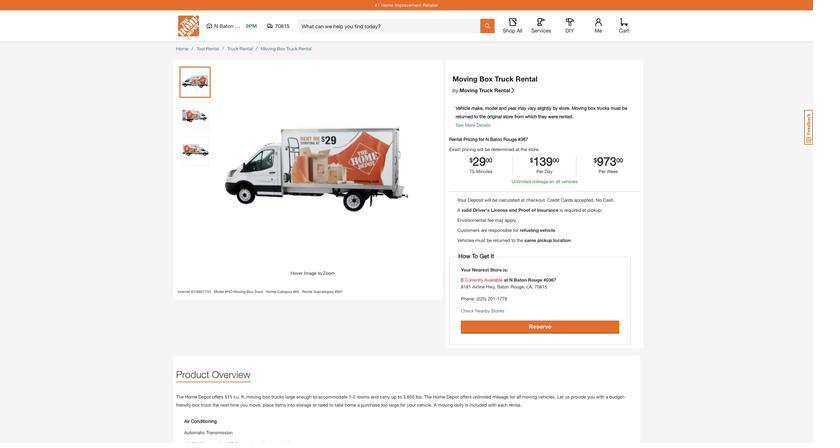 Task type: describe. For each thing, give the bounding box(es) containing it.
0 horizontal spatial .
[[556, 227, 557, 233]]

00 for 973
[[617, 156, 624, 164]]

purchase
[[361, 402, 380, 408]]

store. inside vehicle make, model and year may vary slightly by store. moving box trucks must be returned to the original store from which they were rented. see more details
[[560, 105, 571, 111]]

services button
[[531, 18, 552, 34]]

air
[[184, 419, 190, 424]]

dolly
[[455, 402, 464, 408]]

2 depot from the left
[[447, 394, 459, 400]]

credit
[[548, 197, 560, 203]]

unlimited
[[512, 179, 531, 184]]

product
[[176, 369, 209, 380]]

0
[[461, 277, 464, 283]]

retailer
[[423, 2, 439, 8]]

more
[[465, 122, 476, 128]]

the down 367
[[521, 146, 528, 152]]

1 horizontal spatial mileage
[[533, 179, 549, 184]]

how to get it
[[457, 252, 496, 260]]

1 vertical spatial and
[[510, 207, 518, 213]]

available
[[485, 277, 503, 283]]

0 vertical spatial by
[[453, 87, 459, 93]]

truck right moving-
[[255, 289, 263, 294]]

$ for 973
[[594, 156, 598, 164]]

exact pricing will be determined at the store.
[[450, 146, 540, 152]]

0 vertical spatial all
[[556, 179, 561, 184]]

0 horizontal spatial a
[[358, 402, 360, 408]]

feedback link image
[[805, 110, 814, 145]]

139 dollars and 00 cents element containing 00
[[553, 156, 560, 167]]

201-
[[488, 296, 498, 301]]

for right pricing
[[479, 136, 485, 142]]

driver's
[[473, 207, 490, 213]]

internet
[[178, 289, 190, 294]]

nearby
[[476, 308, 490, 313]]

all
[[517, 27, 523, 33]]

the inside the home depot offers 515 cu. ft. moving box trucks large enough to accommodate 1-2 rooms and carry up to 3,850 lbs. the home depot offers unlimited mileage for all moving vehicles. let us provide you with a budget- friendly box truck the next time you move, place items into storage or need to take home a purchase too large for your vehicle. a moving dolly is included with each rental.
[[213, 402, 219, 408]]

cart
[[620, 27, 630, 33]]

truck rental
[[228, 46, 253, 51]]

friendly
[[176, 402, 191, 408]]

how
[[459, 252, 471, 260]]

they
[[539, 114, 547, 119]]

is:
[[504, 267, 509, 272]]

nearest
[[473, 267, 489, 272]]

vehicle make, model and year may vary slightly by store. moving box trucks must be returned to the original store from which they were rented. see more details
[[456, 105, 628, 128]]

internet # 316821733 model # hd-moving-box-truck rental category # 65 rental subcategory # 001
[[178, 289, 343, 294]]

lbs.
[[416, 394, 423, 400]]

check nearby stores link
[[461, 308, 505, 313]]

may inside vehicle make, model and year may vary slightly by store. moving box trucks must be returned to the original store from which they were rented. see more details
[[518, 105, 527, 111]]

license
[[491, 207, 508, 213]]

proof
[[519, 207, 531, 213]]

improvement
[[395, 2, 422, 8]]

per for 973
[[599, 169, 606, 174]]

minutes
[[477, 169, 493, 174]]

per for 139
[[537, 169, 544, 174]]

and inside the home depot offers 515 cu. ft. moving box trucks large enough to accommodate 1-2 rooms and carry up to 3,850 lbs. the home depot offers unlimited mileage for all moving vehicles. let us provide you with a budget- friendly box truck the next time you move, place items into storage or need to take home a purchase too large for your vehicle. a moving dolly is included with each rental.
[[371, 394, 379, 400]]

trucks inside vehicle make, model and year may vary slightly by store. moving box trucks must be returned to the original store from which they were rented. see more details
[[598, 105, 610, 111]]

29 dollars and 00 cents element containing 00
[[486, 156, 493, 167]]

home
[[345, 402, 356, 408]]

0 horizontal spatial may
[[496, 217, 504, 223]]

to inside vehicle make, model and year may vary slightly by store. moving box trucks must be returned to the original store from which they were rented. see more details
[[475, 114, 479, 119]]

1 horizontal spatial moving box truck rental
[[453, 75, 538, 83]]

trucks inside the home depot offers 515 cu. ft. moving box trucks large enough to accommodate 1-2 rooms and carry up to 3,850 lbs. the home depot offers unlimited mileage for all moving vehicles. let us provide you with a budget- friendly box truck the next time you move, place items into storage or need to take home a purchase too large for your vehicle. a moving dolly is included with each rental.
[[272, 394, 284, 400]]

valid
[[462, 207, 472, 213]]

moving truck rental
[[460, 87, 511, 93]]

65
[[295, 289, 299, 294]]

0 horizontal spatial store.
[[529, 146, 540, 152]]

0 horizontal spatial with
[[489, 402, 497, 408]]

required
[[565, 207, 582, 213]]

to up the or at the bottom left
[[313, 394, 317, 400]]

rental pricing for n baton rouge # 367
[[450, 136, 529, 142]]

2 horizontal spatial moving
[[523, 394, 538, 400]]

truck down the n baton rouge in the left of the page
[[228, 46, 239, 51]]

to down customers are responsible for refueling vehicle .
[[512, 237, 516, 243]]

image
[[304, 270, 317, 276]]

store
[[504, 114, 514, 119]]

too
[[382, 402, 388, 408]]

ft.
[[241, 394, 245, 400]]

must inside vehicle make, model and year may vary slightly by store. moving box trucks must be returned to the original store from which they were rented. see more details
[[611, 105, 621, 111]]

n baton rouge
[[215, 23, 250, 29]]

at up proof
[[521, 197, 525, 203]]

carry
[[380, 394, 390, 400]]

2 , from the left
[[524, 284, 526, 289]]

pickup
[[538, 237, 553, 243]]

a valid driver's license and proof of insurance is required at pickup.
[[458, 207, 603, 213]]

at inside 0 currently available at n baton rouge # 0367 8181 airline hwy , baton rouge , la , 70815
[[504, 277, 509, 283]]

the inside vehicle make, model and year may vary slightly by store. moving box trucks must be returned to the original store from which they were rented. see more details
[[480, 114, 486, 119]]

a inside the home depot offers 515 cu. ft. moving box trucks large enough to accommodate 1-2 rooms and carry up to 3,850 lbs. the home depot offers unlimited mileage for all moving vehicles. let us provide you with a budget- friendly box truck the next time you move, place items into storage or need to take home a purchase too large for your vehicle. a moving dolly is included with each rental.
[[434, 402, 437, 408]]

pricing
[[462, 146, 476, 152]]

your for your nearest store is:
[[461, 267, 471, 272]]

checkout.
[[527, 197, 547, 203]]

the home depot logo image
[[178, 16, 199, 36]]

973 dollars and 00 cents element containing 00
[[617, 156, 624, 167]]

70815 inside 0 currently available at n baton rouge # 0367 8181 airline hwy , baton rouge , la , 70815
[[535, 284, 548, 289]]

1 depot from the left
[[199, 394, 211, 400]]

1 vertical spatial box
[[480, 75, 493, 83]]

1 , from the left
[[495, 284, 496, 289]]

1 horizontal spatial large
[[389, 402, 399, 408]]

baton up 'la'
[[515, 277, 527, 283]]

truck up model
[[480, 87, 493, 93]]

0 horizontal spatial moving
[[247, 394, 262, 400]]

model
[[214, 289, 224, 294]]

hwy
[[487, 284, 495, 289]]

at down accepted.
[[583, 207, 587, 213]]

75-
[[470, 169, 477, 174]]

3 , from the left
[[532, 284, 534, 289]]

3,850
[[403, 394, 415, 400]]

2 the from the left
[[425, 394, 432, 400]]

baton left 9pm
[[220, 23, 234, 29]]

1 the from the left
[[176, 394, 184, 400]]

stores
[[492, 308, 505, 313]]

cards
[[561, 197, 574, 203]]

1 vertical spatial you
[[241, 402, 248, 408]]

rouge up determined
[[504, 136, 517, 142]]

1 horizontal spatial n
[[486, 136, 489, 142]]

unlimited
[[473, 394, 492, 400]]

75-minutes
[[470, 169, 493, 174]]

into
[[288, 402, 295, 408]]

home up friendly
[[185, 394, 197, 400]]

transmission
[[206, 430, 233, 436]]

home left tool
[[176, 46, 188, 51]]

moving up moving truck rental
[[453, 75, 478, 83]]

vehicles must be returned to the same pickup location .
[[458, 237, 573, 243]]

zoom
[[323, 270, 335, 276]]

What can we help you find today? search field
[[302, 19, 480, 33]]

to inside hover image to zoom link
[[318, 270, 322, 276]]

1 horizontal spatial returned
[[494, 237, 511, 243]]

see more details link
[[456, 122, 491, 128]]

hover
[[291, 270, 303, 276]]

2 vertical spatial box
[[192, 402, 200, 408]]

00 for 29
[[486, 156, 493, 164]]

is inside the home depot offers 515 cu. ft. moving box trucks large enough to accommodate 1-2 rooms and carry up to 3,850 lbs. the home depot offers unlimited mileage for all moving vehicles. let us provide you with a budget- friendly box truck the next time you move, place items into storage or need to take home a purchase too large for your vehicle. a moving dolly is included with each rental.
[[465, 402, 469, 408]]

367
[[521, 136, 529, 142]]

1 horizontal spatial moving
[[438, 402, 453, 408]]

place
[[263, 402, 274, 408]]

cu.
[[234, 394, 240, 400]]

your for your deposit will be calculated at checkout. credit cards accepted. no cash.
[[458, 197, 467, 203]]

1 horizontal spatial with
[[597, 394, 605, 400]]

la
[[527, 284, 532, 289]]

rouge up 'la'
[[529, 277, 543, 283]]

to left the "take"
[[330, 402, 334, 408]]

home right lbs.
[[433, 394, 446, 400]]

1 offers from the left
[[212, 394, 224, 400]]

for up the vehicles must be returned to the same pickup location .
[[514, 227, 519, 233]]

00 for 139
[[553, 156, 560, 164]]

$ 973 00
[[594, 154, 624, 168]]

shop
[[503, 27, 516, 33]]

973
[[598, 154, 617, 168]]

2
[[353, 394, 356, 400]]

9pm
[[246, 23, 257, 29]]

original
[[488, 114, 502, 119]]

from
[[515, 114, 524, 119]]



Task type: vqa. For each thing, say whether or not it's contained in the screenshot.
mileage to the left
yes



Task type: locate. For each thing, give the bounding box(es) containing it.
moving box truck rental link
[[261, 46, 312, 51]]

home link
[[176, 46, 188, 51]]

exact
[[450, 146, 461, 152]]

offers up next
[[212, 394, 224, 400]]

is right dolly
[[465, 402, 469, 408]]

rental.
[[509, 402, 522, 408]]

and inside vehicle make, model and year may vary slightly by store. moving box trucks must be returned to the original store from which they were rented. see more details
[[499, 105, 507, 111]]

0 vertical spatial your
[[458, 197, 467, 203]]

make,
[[472, 105, 484, 111]]

0 horizontal spatial and
[[371, 394, 379, 400]]

0 vertical spatial with
[[597, 394, 605, 400]]

all up the rental.
[[517, 394, 521, 400]]

for up the rental.
[[510, 394, 516, 400]]

1 horizontal spatial 00
[[553, 156, 560, 164]]

a right "home"
[[358, 402, 360, 408]]

00 up on
[[553, 156, 560, 164]]

2 horizontal spatial 00
[[617, 156, 624, 164]]

category
[[278, 289, 292, 294]]

2 horizontal spatial and
[[510, 207, 518, 213]]

973 dollars and 00 cents element containing $
[[594, 156, 598, 167]]

0 horizontal spatial trucks
[[272, 394, 284, 400]]

truck down 70815 button
[[287, 46, 298, 51]]

the home depot offers 515 cu. ft. moving box trucks large enough to accommodate 1-2 rooms and carry up to 3,850 lbs. the home depot offers unlimited mileage for all moving vehicles. let us provide you with a budget- friendly box truck the next time you move, place items into storage or need to take home a purchase too large for your vehicle. a moving dolly is included with each rental.
[[176, 394, 626, 408]]

by inside vehicle make, model and year may vary slightly by store. moving box trucks must be returned to the original store from which they were rented. see more details
[[553, 105, 558, 111]]

1 vertical spatial will
[[485, 197, 492, 203]]

1 vertical spatial box
[[263, 394, 270, 400]]

moving box truck rental up moving truck rental
[[453, 75, 538, 83]]

moving left dolly
[[438, 402, 453, 408]]

00 inside $ 973 00
[[617, 156, 624, 164]]

baton down available
[[498, 284, 510, 289]]

per day
[[537, 169, 553, 174]]

of
[[532, 207, 536, 213]]

your up 0
[[461, 267, 471, 272]]

depot up truck
[[199, 394, 211, 400]]

you down ft.
[[241, 402, 248, 408]]

00
[[486, 156, 493, 164], [553, 156, 560, 164], [617, 156, 624, 164]]

2 00 from the left
[[553, 156, 560, 164]]

will up driver's
[[485, 197, 492, 203]]

a left budget-
[[606, 394, 609, 400]]

139 dollars and 00 cents element containing $
[[530, 156, 534, 167]]

1 horizontal spatial $
[[530, 156, 534, 164]]

are
[[481, 227, 488, 233]]

2 horizontal spatial $
[[594, 156, 598, 164]]

0 horizontal spatial per
[[537, 169, 544, 174]]

$ for 29
[[470, 156, 473, 164]]

1 vertical spatial .
[[571, 237, 573, 243]]

0 vertical spatial you
[[588, 394, 595, 400]]

0 horizontal spatial all
[[517, 394, 521, 400]]

0 currently available at n baton rouge # 0367 8181 airline hwy , baton rouge , la , 70815
[[461, 277, 557, 289]]

n up exact pricing will be determined at the store.
[[486, 136, 489, 142]]

see
[[456, 122, 464, 128]]

0 vertical spatial box
[[277, 46, 285, 51]]

1 vertical spatial all
[[517, 394, 521, 400]]

1 horizontal spatial and
[[499, 105, 507, 111]]

get
[[480, 252, 490, 260]]

mileage up each at the right bottom of page
[[493, 394, 509, 400]]

with left budget-
[[597, 394, 605, 400]]

your up valid
[[458, 197, 467, 203]]

0 vertical spatial 70815
[[275, 23, 290, 29]]

00 down exact pricing will be determined at the store.
[[486, 156, 493, 164]]

rouge up truck rental
[[235, 23, 250, 29]]

0 vertical spatial .
[[556, 227, 557, 233]]

by up the "were"
[[553, 105, 558, 111]]

currently
[[465, 277, 484, 283]]

1 horizontal spatial depot
[[447, 394, 459, 400]]

offers up dolly
[[461, 394, 472, 400]]

1 vertical spatial trucks
[[272, 394, 284, 400]]

at down is:
[[504, 277, 509, 283]]

#1 home improvement retailer
[[375, 2, 439, 8]]

0 horizontal spatial large
[[286, 394, 295, 400]]

check nearby stores
[[461, 308, 505, 313]]

refueling
[[520, 227, 539, 233]]

moving box truck rental down 70815 button
[[261, 46, 312, 51]]

will right pricing
[[478, 146, 484, 152]]

store. up 139
[[529, 146, 540, 152]]

moving inside vehicle make, model and year may vary slightly by store. moving box trucks must be returned to the original store from which they were rented. see more details
[[572, 105, 587, 111]]

1 vertical spatial may
[[496, 217, 504, 223]]

1 vertical spatial a
[[358, 402, 360, 408]]

me
[[595, 27, 603, 33]]

moving down 70815 button
[[261, 46, 276, 51]]

. right pickup at the right bottom of the page
[[571, 237, 573, 243]]

0 horizontal spatial is
[[465, 402, 469, 408]]

1 vertical spatial with
[[489, 402, 497, 408]]

0 horizontal spatial must
[[476, 237, 486, 243]]

large up into
[[286, 394, 295, 400]]

overview
[[212, 369, 251, 380]]

for
[[479, 136, 485, 142], [514, 227, 519, 233], [510, 394, 516, 400], [401, 402, 406, 408]]

depot up dolly
[[447, 394, 459, 400]]

your
[[458, 197, 467, 203], [461, 267, 471, 272]]

storage
[[296, 402, 312, 408]]

a left valid
[[458, 207, 461, 213]]

0 vertical spatial is
[[560, 207, 564, 213]]

0 horizontal spatial $
[[470, 156, 473, 164]]

1 per from the left
[[537, 169, 544, 174]]

air conditioning
[[184, 419, 217, 424]]

1 horizontal spatial will
[[485, 197, 492, 203]]

001
[[337, 289, 343, 294]]

box down 70815 button
[[277, 46, 285, 51]]

home right the #1
[[382, 2, 394, 8]]

0 vertical spatial store.
[[560, 105, 571, 111]]

to
[[472, 252, 479, 260]]

n
[[215, 23, 218, 29], [486, 136, 489, 142], [510, 277, 513, 283]]

# inside 0 currently available at n baton rouge # 0367 8181 airline hwy , baton rouge , la , 70815
[[544, 277, 547, 283]]

be
[[623, 105, 628, 111], [485, 146, 490, 152], [493, 197, 498, 203], [487, 237, 492, 243]]

may up 'from'
[[518, 105, 527, 111]]

70815
[[275, 23, 290, 29], [535, 284, 548, 289]]

customers
[[458, 227, 480, 233]]

to right up
[[398, 394, 402, 400]]

returned down the vehicle
[[456, 114, 473, 119]]

per left week at the right of the page
[[599, 169, 606, 174]]

with left each at the right bottom of page
[[489, 402, 497, 408]]

moving up rented.
[[572, 105, 587, 111]]

shop all
[[503, 27, 523, 33]]

your deposit will be calculated at checkout. credit cards accepted. no cash.
[[458, 197, 615, 203]]

3 $ from the left
[[594, 156, 598, 164]]

1 horizontal spatial box
[[263, 394, 270, 400]]

moving
[[261, 46, 276, 51], [453, 75, 478, 83], [460, 87, 478, 93], [572, 105, 587, 111]]

the up friendly
[[176, 394, 184, 400]]

2 horizontal spatial n
[[510, 277, 513, 283]]

0 horizontal spatial moving box truck rental
[[261, 46, 312, 51]]

shop all button
[[503, 18, 524, 34]]

1 horizontal spatial you
[[588, 394, 595, 400]]

1 horizontal spatial store.
[[560, 105, 571, 111]]

0 vertical spatial trucks
[[598, 105, 610, 111]]

00 up week at the right of the page
[[617, 156, 624, 164]]

by up the vehicle
[[453, 87, 459, 93]]

may right fee
[[496, 217, 504, 223]]

1 horizontal spatial must
[[611, 105, 621, 111]]

you
[[588, 394, 595, 400], [241, 402, 248, 408]]

2 vertical spatial and
[[371, 394, 379, 400]]

0 vertical spatial and
[[499, 105, 507, 111]]

00 inside $ 139 00
[[553, 156, 560, 164]]

2 horizontal spatial box
[[589, 105, 596, 111]]

1 horizontal spatial ,
[[524, 284, 526, 289]]

#1
[[375, 2, 380, 8]]

1 horizontal spatial by
[[553, 105, 558, 111]]

truck
[[201, 402, 212, 408]]

will for deposit
[[485, 197, 492, 203]]

0 horizontal spatial offers
[[212, 394, 224, 400]]

and left year at the top right
[[499, 105, 507, 111]]

hd-
[[227, 289, 234, 294]]

moving left vehicles.
[[523, 394, 538, 400]]

moving up the vehicle
[[460, 87, 478, 93]]

1 horizontal spatial a
[[458, 207, 461, 213]]

a right vehicle.
[[434, 402, 437, 408]]

hover image to zoom
[[291, 270, 335, 276]]

$ for 139
[[530, 156, 534, 164]]

box inside vehicle make, model and year may vary slightly by store. moving box trucks must be returned to the original store from which they were rented. see more details
[[589, 105, 596, 111]]

and up apply.
[[510, 207, 518, 213]]

box
[[277, 46, 285, 51], [480, 75, 493, 83]]

1 horizontal spatial is
[[560, 207, 564, 213]]

mileage down per day
[[533, 179, 549, 184]]

slightly
[[538, 105, 552, 111]]

0 vertical spatial must
[[611, 105, 621, 111]]

which
[[526, 114, 538, 119]]

0 horizontal spatial by
[[453, 87, 459, 93]]

2 offers from the left
[[461, 394, 472, 400]]

0 horizontal spatial box
[[192, 402, 200, 408]]

per left the day
[[537, 169, 544, 174]]

1 vertical spatial is
[[465, 402, 469, 408]]

1 horizontal spatial .
[[571, 237, 573, 243]]

moving box truck rental
[[261, 46, 312, 51], [453, 75, 538, 83]]

0 vertical spatial moving box truck rental
[[261, 46, 312, 51]]

0 horizontal spatial a
[[434, 402, 437, 408]]

vehicle
[[456, 105, 471, 111]]

0 vertical spatial n
[[215, 23, 218, 29]]

will for pricing
[[478, 146, 484, 152]]

next
[[220, 402, 229, 408]]

1 vertical spatial returned
[[494, 237, 511, 243]]

box-
[[247, 289, 255, 294]]

store.
[[560, 105, 571, 111], [529, 146, 540, 152]]

1 horizontal spatial may
[[518, 105, 527, 111]]

returned down the responsible
[[494, 237, 511, 243]]

1 horizontal spatial trucks
[[598, 105, 610, 111]]

all inside the home depot offers 515 cu. ft. moving box trucks large enough to accommodate 1-2 rooms and carry up to 3,850 lbs. the home depot offers unlimited mileage for all moving vehicles. let us provide you with a budget- friendly box truck the next time you move, place items into storage or need to take home a purchase too large for your vehicle. a moving dolly is included with each rental.
[[517, 394, 521, 400]]

need
[[318, 402, 329, 408]]

vehicles.
[[539, 394, 557, 400]]

139
[[534, 154, 553, 168]]

1 vertical spatial n
[[486, 136, 489, 142]]

1 $ from the left
[[470, 156, 473, 164]]

the
[[176, 394, 184, 400], [425, 394, 432, 400]]

2 horizontal spatial ,
[[532, 284, 534, 289]]

3 00 from the left
[[617, 156, 624, 164]]

00 inside $ 29 00
[[486, 156, 493, 164]]

mileage inside the home depot offers 515 cu. ft. moving box trucks large enough to accommodate 1-2 rooms and carry up to 3,850 lbs. the home depot offers unlimited mileage for all moving vehicles. let us provide you with a budget- friendly box truck the next time you move, place items into storage or need to take home a purchase too large for your vehicle. a moving dolly is included with each rental.
[[493, 394, 509, 400]]

$ inside $ 29 00
[[470, 156, 473, 164]]

1 horizontal spatial offers
[[461, 394, 472, 400]]

n inside 0 currently available at n baton rouge # 0367 8181 airline hwy , baton rouge , la , 70815
[[510, 277, 513, 283]]

year
[[508, 105, 517, 111]]

0 vertical spatial returned
[[456, 114, 473, 119]]

hd moving truck large 01.0 image
[[181, 68, 209, 96]]

the right lbs.
[[425, 394, 432, 400]]

be inside vehicle make, model and year may vary slightly by store. moving box trucks must be returned to the original store from which they were rented. see more details
[[623, 105, 628, 111]]

0 horizontal spatial mileage
[[493, 394, 509, 400]]

baton up exact pricing will be determined at the store.
[[491, 136, 503, 142]]

box up moving truck rental
[[480, 75, 493, 83]]

vehicles
[[458, 237, 475, 243]]

2 $ from the left
[[530, 156, 534, 164]]

1 horizontal spatial a
[[606, 394, 609, 400]]

29 dollars and 00 cents element containing $
[[470, 156, 473, 167]]

1 vertical spatial must
[[476, 237, 486, 243]]

2 per from the left
[[599, 169, 606, 174]]

$ inside $ 139 00
[[530, 156, 534, 164]]

budget-
[[610, 394, 626, 400]]

for left "your"
[[401, 402, 406, 408]]

n up the tool rental link
[[215, 23, 218, 29]]

8181
[[461, 284, 472, 289]]

accepted.
[[575, 197, 595, 203]]

vehicle.
[[418, 402, 433, 408]]

0 horizontal spatial n
[[215, 23, 218, 29]]

the up details
[[480, 114, 486, 119]]

move,
[[249, 402, 262, 408]]

rouge left 'la'
[[511, 284, 524, 289]]

1 horizontal spatial per
[[599, 169, 606, 174]]

day
[[545, 169, 553, 174]]

the left same
[[517, 237, 524, 243]]

29 dollars and 00 cents element
[[450, 154, 513, 168], [473, 154, 486, 168], [470, 156, 473, 167], [486, 156, 493, 167]]

product overview
[[176, 369, 251, 380]]

cash.
[[604, 197, 615, 203]]

the left next
[[213, 402, 219, 408]]

and up purchase
[[371, 394, 379, 400]]

0 vertical spatial large
[[286, 394, 295, 400]]

fee
[[488, 217, 494, 223]]

store. up rented.
[[560, 105, 571, 111]]

. up location at the bottom right of page
[[556, 227, 557, 233]]

316821733
[[193, 289, 211, 294]]

reserve
[[529, 323, 552, 330]]

diy button
[[560, 18, 581, 34]]

0 horizontal spatial depot
[[199, 394, 211, 400]]

to
[[475, 114, 479, 119], [512, 237, 516, 243], [318, 270, 322, 276], [313, 394, 317, 400], [398, 394, 402, 400], [330, 402, 334, 408]]

0 horizontal spatial the
[[176, 394, 184, 400]]

moving up move,
[[247, 394, 262, 400]]

tool rental
[[197, 46, 219, 51]]

or
[[313, 402, 317, 408]]

rooms
[[357, 394, 370, 400]]

is left required
[[560, 207, 564, 213]]

0 vertical spatial may
[[518, 105, 527, 111]]

$
[[470, 156, 473, 164], [530, 156, 534, 164], [594, 156, 598, 164]]

diy
[[566, 27, 575, 33]]

hd moving truck large 03.2 image
[[181, 137, 209, 165]]

to down make,
[[475, 114, 479, 119]]

let
[[558, 394, 564, 400]]

to left zoom
[[318, 270, 322, 276]]

hd moving truck large 02.1 image
[[181, 102, 209, 131]]

70815 right 'la'
[[535, 284, 548, 289]]

0 vertical spatial box
[[589, 105, 596, 111]]

0 vertical spatial a
[[458, 207, 461, 213]]

1 vertical spatial store.
[[529, 146, 540, 152]]

1 vertical spatial a
[[434, 402, 437, 408]]

$ inside $ 973 00
[[594, 156, 598, 164]]

$ 29 00
[[470, 154, 493, 168]]

1 horizontal spatial the
[[425, 394, 432, 400]]

large down up
[[389, 402, 399, 408]]

on
[[550, 179, 555, 184]]

2 vertical spatial n
[[510, 277, 513, 283]]

0367
[[547, 277, 557, 283]]

all right on
[[556, 179, 561, 184]]

truck up moving truck rental
[[495, 75, 514, 83]]

returned inside vehicle make, model and year may vary slightly by store. moving box trucks must be returned to the original store from which they were rented. see more details
[[456, 114, 473, 119]]

me button
[[589, 18, 609, 34]]

moving-
[[234, 289, 247, 294]]

70815 up moving box truck rental link
[[275, 23, 290, 29]]

1 horizontal spatial 70815
[[535, 284, 548, 289]]

per
[[537, 169, 544, 174], [599, 169, 606, 174]]

#
[[519, 136, 521, 142], [544, 277, 547, 283], [191, 289, 193, 294], [225, 289, 227, 294], [293, 289, 295, 294], [335, 289, 337, 294]]

139 dollars and 00 cents element
[[513, 154, 577, 168], [534, 154, 553, 168], [530, 156, 534, 167], [553, 156, 560, 167]]

0 horizontal spatial returned
[[456, 114, 473, 119]]

enough
[[297, 394, 312, 400]]

1 vertical spatial large
[[389, 402, 399, 408]]

returned
[[456, 114, 473, 119], [494, 237, 511, 243]]

1 horizontal spatial all
[[556, 179, 561, 184]]

70815 inside 70815 button
[[275, 23, 290, 29]]

0 vertical spatial a
[[606, 394, 609, 400]]

you right provide
[[588, 394, 595, 400]]

973 dollars and 00 cents element
[[577, 154, 641, 168], [598, 154, 617, 168], [594, 156, 598, 167], [617, 156, 624, 167]]

n right available
[[510, 277, 513, 283]]

1 00 from the left
[[486, 156, 493, 164]]

1 vertical spatial your
[[461, 267, 471, 272]]

at right determined
[[516, 146, 520, 152]]

1 vertical spatial 70815
[[535, 284, 548, 289]]



